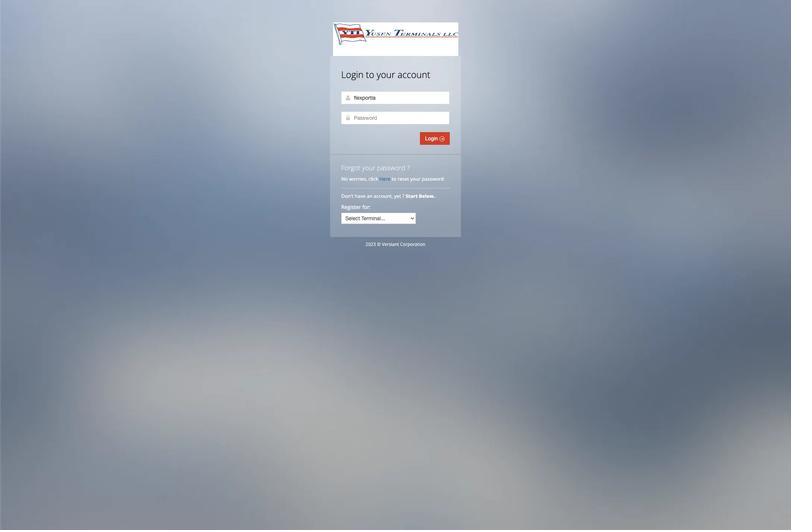 Task type: describe. For each thing, give the bounding box(es) containing it.
register
[[342, 203, 361, 211]]

0 vertical spatial your
[[377, 68, 396, 81]]

no
[[342, 175, 348, 182]]

.
[[435, 193, 437, 199]]

here
[[380, 175, 391, 182]]

Username text field
[[342, 91, 450, 104]]

don't have an account, yet ? start below. .
[[342, 193, 438, 199]]

here link
[[380, 175, 391, 182]]

swapright image
[[440, 136, 445, 141]]

user image
[[345, 95, 351, 101]]

password.
[[422, 175, 445, 182]]

don't
[[342, 193, 354, 199]]

login button
[[420, 132, 450, 145]]

Password password field
[[342, 112, 450, 124]]

account
[[398, 68, 431, 81]]

click
[[369, 175, 378, 182]]

login for login to your account
[[342, 68, 364, 81]]

password
[[377, 163, 406, 172]]

to inside forgot your password ? no worries, click here to reset your password.
[[392, 175, 397, 182]]

reset
[[398, 175, 409, 182]]

below.
[[419, 193, 435, 199]]

worries,
[[349, 175, 368, 182]]

corporation
[[401, 241, 426, 247]]

forgot your password ? no worries, click here to reset your password.
[[342, 163, 445, 182]]

©
[[377, 241, 381, 247]]

? inside forgot your password ? no worries, click here to reset your password.
[[407, 163, 410, 172]]



Task type: locate. For each thing, give the bounding box(es) containing it.
lock image
[[345, 115, 351, 121]]

0 horizontal spatial login
[[342, 68, 364, 81]]

2023
[[366, 241, 376, 247]]

register for:
[[342, 203, 371, 211]]

1 horizontal spatial login
[[425, 135, 440, 141]]

account,
[[374, 193, 393, 199]]

0 vertical spatial ?
[[407, 163, 410, 172]]

?
[[407, 163, 410, 172], [403, 193, 405, 199]]

to right the here
[[392, 175, 397, 182]]

1 horizontal spatial your
[[377, 68, 396, 81]]

login for login
[[425, 135, 440, 141]]

1 vertical spatial your
[[362, 163, 376, 172]]

0 horizontal spatial your
[[362, 163, 376, 172]]

0 vertical spatial login
[[342, 68, 364, 81]]

have
[[355, 193, 366, 199]]

an
[[367, 193, 373, 199]]

login
[[342, 68, 364, 81], [425, 135, 440, 141]]

0 horizontal spatial to
[[366, 68, 375, 81]]

to
[[366, 68, 375, 81], [392, 175, 397, 182]]

to up username text field
[[366, 68, 375, 81]]

? right yet
[[403, 193, 405, 199]]

2 vertical spatial your
[[411, 175, 421, 182]]

login inside button
[[425, 135, 440, 141]]

for:
[[363, 203, 371, 211]]

your right the reset on the top of the page
[[411, 175, 421, 182]]

your up username text field
[[377, 68, 396, 81]]

? up the reset on the top of the page
[[407, 163, 410, 172]]

login to your account
[[342, 68, 431, 81]]

versiant
[[382, 241, 399, 247]]

1 vertical spatial ?
[[403, 193, 405, 199]]

1 horizontal spatial ?
[[407, 163, 410, 172]]

0 vertical spatial to
[[366, 68, 375, 81]]

1 horizontal spatial to
[[392, 175, 397, 182]]

1 vertical spatial to
[[392, 175, 397, 182]]

forgot
[[342, 163, 361, 172]]

2 horizontal spatial your
[[411, 175, 421, 182]]

1 vertical spatial login
[[425, 135, 440, 141]]

start
[[406, 193, 418, 199]]

your up click on the top of page
[[362, 163, 376, 172]]

0 horizontal spatial ?
[[403, 193, 405, 199]]

yet
[[394, 193, 401, 199]]

your
[[377, 68, 396, 81], [362, 163, 376, 172], [411, 175, 421, 182]]

2023 © versiant corporation
[[366, 241, 426, 247]]



Task type: vqa. For each thing, say whether or not it's contained in the screenshot.
lock Image on the left top of page
yes



